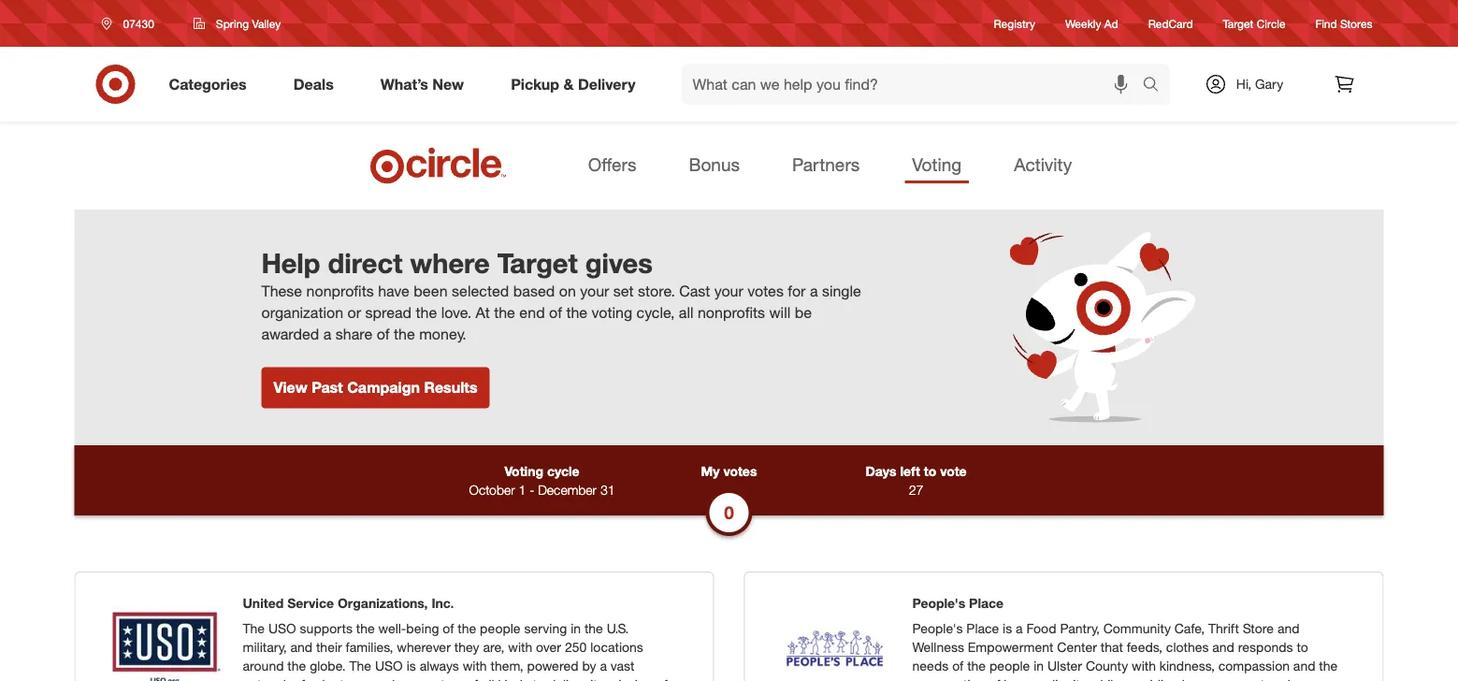 Task type: vqa. For each thing, say whether or not it's contained in the screenshot.
Pantry,
yes



Task type: describe. For each thing, give the bounding box(es) containing it.
all inside help direct where target gives these nonprofits have been selected based on your set store. cast your votes for a single organization or spread the love. at the end of the voting cycle, all nonprofits will be awarded a share of the money.
[[679, 303, 694, 322]]

What can we help you find? suggestions appear below search field
[[682, 64, 1147, 105]]

of down inc. at the bottom left of page
[[443, 620, 454, 636]]

preservation
[[913, 676, 986, 681]]

1 horizontal spatial with
[[508, 639, 532, 655]]

vast
[[611, 657, 635, 674]]

help direct where target gives these nonprofits have been selected based on your set store. cast your votes for a single organization or spread the love. at the end of the voting cycle, all nonprofits will be awarded a share of the money.
[[261, 247, 862, 343]]

target circle link
[[1223, 15, 1286, 31]]

a inside people's place people's place is a food pantry, community cafe, thrift store and wellness empowerment center that feeds, clothes and responds to needs of the people in ulster county with kindness, compassion and the preservation of human dignity while providing hope, support
[[1016, 620, 1023, 636]]

cafe,
[[1175, 620, 1205, 636]]

what's new
[[381, 75, 464, 93]]

of right network
[[294, 676, 305, 681]]

dignity
[[1048, 676, 1087, 681]]

1 people's from the top
[[913, 595, 966, 611]]

of up preservation
[[952, 657, 964, 674]]

hi,
[[1237, 76, 1252, 92]]

supporters
[[399, 676, 463, 681]]

organization
[[261, 303, 343, 322]]

volunteers
[[309, 676, 369, 681]]

1 your from the left
[[580, 282, 609, 300]]

pickup & delivery link
[[495, 64, 659, 105]]

compassion
[[1219, 657, 1290, 674]]

based
[[513, 282, 555, 300]]

activity link
[[1007, 148, 1080, 183]]

hi, gary
[[1237, 76, 1284, 92]]

the down spread
[[394, 325, 415, 343]]

people's place people's place is a food pantry, community cafe, thrift store and wellness empowerment center that feeds, clothes and responds to needs of the people in ulster county with kindness, compassion and the preservation of human dignity while providing hope, support 
[[913, 595, 1338, 681]]

pantry,
[[1060, 620, 1100, 636]]

voting for voting
[[912, 153, 962, 175]]

people inside united service organizations, inc. the uso supports the well-being of the people serving in the u.s. military, and their families, wherever they are, with over 250 locations around the globe. the uso is always with them, powered by a vast network of volunteers and supporters of all kinds to deliver its mission
[[480, 620, 521, 636]]

partners
[[792, 153, 860, 175]]

where
[[410, 247, 490, 280]]

around
[[243, 657, 284, 674]]

united
[[243, 595, 284, 611]]

target circle
[[1223, 16, 1286, 30]]

the up families,
[[356, 620, 375, 636]]

results
[[424, 378, 478, 397]]

past
[[312, 378, 343, 397]]

view
[[274, 378, 308, 397]]

united service organizations, inc. the uso supports the well-being of the people serving in the u.s. military, and their families, wherever they are, with over 250 locations around the globe. the uso is always with them, powered by a vast network of volunteers and supporters of all kinds to deliver its mission
[[243, 595, 668, 681]]

direct
[[328, 247, 403, 280]]

0
[[724, 502, 734, 524]]

view past campaign results
[[274, 378, 478, 397]]

store.
[[638, 282, 675, 300]]

-
[[530, 481, 535, 498]]

deliver
[[548, 676, 587, 681]]

pickup
[[511, 75, 559, 93]]

250
[[565, 639, 587, 655]]

end
[[520, 303, 545, 322]]

delivery
[[578, 75, 636, 93]]

days left to vote 27
[[866, 463, 967, 498]]

1 vertical spatial the
[[349, 657, 371, 674]]

of left human
[[989, 676, 1001, 681]]

with inside people's place people's place is a food pantry, community cafe, thrift store and wellness empowerment center that feeds, clothes and responds to needs of the people in ulster county with kindness, compassion and the preservation of human dignity while providing hope, support
[[1132, 657, 1156, 674]]

voting link
[[905, 148, 969, 183]]

the down 'on'
[[566, 303, 588, 322]]

2 people's from the top
[[913, 620, 963, 636]]

offers
[[588, 153, 637, 175]]

food
[[1027, 620, 1057, 636]]

over
[[536, 639, 561, 655]]

new
[[433, 75, 464, 93]]

selected
[[452, 282, 509, 300]]

the up preservation
[[967, 657, 986, 674]]

weekly ad link
[[1066, 15, 1119, 31]]

the left globe.
[[288, 657, 306, 674]]

and down families,
[[373, 676, 395, 681]]

registry
[[994, 16, 1036, 30]]

the left u.s.
[[585, 620, 603, 636]]

1 vertical spatial place
[[967, 620, 999, 636]]

what's
[[381, 75, 428, 93]]

these
[[261, 282, 302, 300]]

partners link
[[785, 148, 868, 183]]

a inside united service organizations, inc. the uso supports the well-being of the people serving in the u.s. military, and their families, wherever they are, with over 250 locations around the globe. the uso is always with them, powered by a vast network of volunteers and supporters of all kinds to deliver its mission
[[600, 657, 607, 674]]

redcard link
[[1149, 15, 1193, 31]]

military,
[[243, 639, 287, 655]]

county
[[1086, 657, 1128, 674]]

awarded
[[261, 325, 319, 343]]

needs
[[913, 657, 949, 674]]

stores
[[1341, 16, 1373, 30]]

voting
[[592, 303, 633, 322]]

hope,
[[1182, 676, 1215, 681]]

inc.
[[432, 595, 454, 611]]

07430 button
[[89, 7, 174, 40]]

pickup & delivery
[[511, 75, 636, 93]]

the down been
[[416, 303, 437, 322]]

that
[[1101, 639, 1123, 655]]

love.
[[441, 303, 472, 322]]

a right for
[[810, 282, 818, 300]]

ad
[[1105, 16, 1119, 30]]

families,
[[346, 639, 393, 655]]

single
[[822, 282, 862, 300]]

by
[[582, 657, 596, 674]]

organizations,
[[338, 595, 428, 611]]

they
[[454, 639, 479, 655]]

network
[[243, 676, 290, 681]]

the up the they
[[458, 620, 476, 636]]

a left share
[[323, 325, 332, 343]]

activity
[[1014, 153, 1072, 175]]

store
[[1243, 620, 1274, 636]]

spring valley
[[216, 16, 281, 30]]

u.s.
[[607, 620, 629, 636]]

their
[[316, 639, 342, 655]]

while
[[1091, 676, 1121, 681]]

0 horizontal spatial with
[[463, 657, 487, 674]]

always
[[420, 657, 459, 674]]

ulster
[[1048, 657, 1082, 674]]

categories
[[169, 75, 247, 93]]

in inside people's place people's place is a food pantry, community cafe, thrift store and wellness empowerment center that feeds, clothes and responds to needs of the people in ulster county with kindness, compassion and the preservation of human dignity while providing hope, support
[[1034, 657, 1044, 674]]

voting for voting cycle october 1 - december 31
[[505, 463, 544, 479]]

registry link
[[994, 15, 1036, 31]]



Task type: locate. For each thing, give the bounding box(es) containing it.
deals link
[[278, 64, 357, 105]]

well-
[[379, 620, 406, 636]]

human
[[1004, 676, 1044, 681]]

find stores
[[1316, 16, 1373, 30]]

to inside people's place people's place is a food pantry, community cafe, thrift store and wellness empowerment center that feeds, clothes and responds to needs of the people in ulster county with kindness, compassion and the preservation of human dignity while providing hope, support
[[1297, 639, 1309, 655]]

2 vertical spatial to
[[533, 676, 545, 681]]

2 horizontal spatial to
[[1297, 639, 1309, 655]]

with up the providing
[[1132, 657, 1156, 674]]

0 horizontal spatial to
[[533, 676, 545, 681]]

to inside days left to vote 27
[[924, 463, 937, 479]]

people down empowerment
[[990, 657, 1030, 674]]

0 horizontal spatial is
[[407, 657, 416, 674]]

0 horizontal spatial target
[[498, 247, 578, 280]]

be
[[795, 303, 812, 322]]

people inside people's place people's place is a food pantry, community cafe, thrift store and wellness empowerment center that feeds, clothes and responds to needs of the people in ulster county with kindness, compassion and the preservation of human dignity while providing hope, support
[[990, 657, 1030, 674]]

cycle,
[[637, 303, 675, 322]]

1 vertical spatial in
[[1034, 657, 1044, 674]]

valley
[[252, 16, 281, 30]]

1 horizontal spatial people
[[990, 657, 1030, 674]]

is up empowerment
[[1003, 620, 1012, 636]]

all down cast
[[679, 303, 694, 322]]

spring valley button
[[181, 7, 293, 40]]

1 horizontal spatial nonprofits
[[698, 303, 765, 322]]

0 horizontal spatial all
[[482, 676, 495, 681]]

1 vertical spatial to
[[1297, 639, 1309, 655]]

uso up military,
[[268, 620, 296, 636]]

search
[[1134, 77, 1179, 95]]

my
[[701, 463, 720, 479]]

support
[[1219, 676, 1265, 681]]

is inside people's place people's place is a food pantry, community cafe, thrift store and wellness empowerment center that feeds, clothes and responds to needs of the people in ulster county with kindness, compassion and the preservation of human dignity while providing hope, support
[[1003, 620, 1012, 636]]

1 vertical spatial nonprofits
[[698, 303, 765, 322]]

0 vertical spatial to
[[924, 463, 937, 479]]

0 vertical spatial is
[[1003, 620, 1012, 636]]

0 vertical spatial nonprofits
[[306, 282, 374, 300]]

0 vertical spatial votes
[[748, 282, 784, 300]]

&
[[564, 75, 574, 93]]

the right compassion
[[1319, 657, 1338, 674]]

all inside united service organizations, inc. the uso supports the well-being of the people serving in the u.s. military, and their families, wherever they are, with over 250 locations around the globe. the uso is always with them, powered by a vast network of volunteers and supporters of all kinds to deliver its mission
[[482, 676, 495, 681]]

deals
[[293, 75, 334, 93]]

a up empowerment
[[1016, 620, 1023, 636]]

1 horizontal spatial to
[[924, 463, 937, 479]]

of down the they
[[467, 676, 478, 681]]

to right the responds
[[1297, 639, 1309, 655]]

at
[[476, 303, 490, 322]]

in up the 250
[[571, 620, 581, 636]]

0 vertical spatial all
[[679, 303, 694, 322]]

weekly
[[1066, 16, 1102, 30]]

the right at
[[494, 303, 515, 322]]

all down them,
[[482, 676, 495, 681]]

the down families,
[[349, 657, 371, 674]]

search button
[[1134, 64, 1179, 109]]

target circle logo image
[[367, 146, 510, 185]]

locations
[[590, 639, 643, 655]]

0 vertical spatial people's
[[913, 595, 966, 611]]

been
[[414, 282, 448, 300]]

0 horizontal spatial voting
[[505, 463, 544, 479]]

help
[[261, 247, 320, 280]]

your right cast
[[715, 282, 744, 300]]

spring
[[216, 16, 249, 30]]

0 horizontal spatial people
[[480, 620, 521, 636]]

voting up 1
[[505, 463, 544, 479]]

circle
[[1257, 16, 1286, 30]]

in up human
[[1034, 657, 1044, 674]]

target left circle
[[1223, 16, 1254, 30]]

days
[[866, 463, 897, 479]]

your right 'on'
[[580, 282, 609, 300]]

votes inside help direct where target gives these nonprofits have been selected based on your set store. cast your votes for a single organization or spread the love. at the end of the voting cycle, all nonprofits will be awarded a share of the money.
[[748, 282, 784, 300]]

1 vertical spatial uso
[[375, 657, 403, 674]]

view past campaign results link
[[261, 367, 490, 408]]

0 horizontal spatial your
[[580, 282, 609, 300]]

redcard
[[1149, 16, 1193, 30]]

weekly ad
[[1066, 16, 1119, 30]]

1 vertical spatial people's
[[913, 620, 963, 636]]

bonus link
[[681, 148, 747, 183]]

1 vertical spatial votes
[[724, 463, 757, 479]]

1 horizontal spatial in
[[1034, 657, 1044, 674]]

and left their at the bottom
[[290, 639, 313, 655]]

categories link
[[153, 64, 270, 105]]

of right end
[[549, 303, 562, 322]]

1 horizontal spatial your
[[715, 282, 744, 300]]

cast
[[679, 282, 710, 300]]

2 horizontal spatial with
[[1132, 657, 1156, 674]]

offers link
[[581, 148, 644, 183]]

nonprofits up or
[[306, 282, 374, 300]]

target inside target circle link
[[1223, 16, 1254, 30]]

1 horizontal spatial is
[[1003, 620, 1012, 636]]

and
[[1278, 620, 1300, 636], [290, 639, 313, 655], [1213, 639, 1235, 655], [1294, 657, 1316, 674], [373, 676, 395, 681]]

and up the responds
[[1278, 620, 1300, 636]]

find
[[1316, 16, 1337, 30]]

in
[[571, 620, 581, 636], [1034, 657, 1044, 674]]

1 vertical spatial people
[[990, 657, 1030, 674]]

kinds
[[498, 676, 529, 681]]

vote
[[940, 463, 967, 479]]

providing
[[1125, 676, 1179, 681]]

1 horizontal spatial target
[[1223, 16, 1254, 30]]

0 horizontal spatial in
[[571, 620, 581, 636]]

nonprofits
[[306, 282, 374, 300], [698, 303, 765, 322]]

left
[[900, 463, 920, 479]]

0 vertical spatial the
[[243, 620, 265, 636]]

1 vertical spatial voting
[[505, 463, 544, 479]]

0 horizontal spatial nonprofits
[[306, 282, 374, 300]]

is down wherever
[[407, 657, 416, 674]]

supports
[[300, 620, 353, 636]]

0 vertical spatial place
[[969, 595, 1004, 611]]

target up based at left
[[498, 247, 578, 280]]

to right left
[[924, 463, 937, 479]]

1 horizontal spatial voting
[[912, 153, 962, 175]]

1 vertical spatial target
[[498, 247, 578, 280]]

in inside united service organizations, inc. the uso supports the well-being of the people serving in the u.s. military, and their families, wherever they are, with over 250 locations around the globe. the uso is always with them, powered by a vast network of volunteers and supporters of all kinds to deliver its mission
[[571, 620, 581, 636]]

with down the they
[[463, 657, 487, 674]]

target inside help direct where target gives these nonprofits have been selected based on your set store. cast your votes for a single organization or spread the love. at the end of the voting cycle, all nonprofits will be awarded a share of the money.
[[498, 247, 578, 280]]

clothes
[[1166, 639, 1209, 655]]

voting inside voting link
[[912, 153, 962, 175]]

what's new link
[[365, 64, 488, 105]]

31
[[600, 481, 615, 498]]

empowerment
[[968, 639, 1054, 655]]

07430
[[123, 16, 154, 30]]

votes right my
[[724, 463, 757, 479]]

voting
[[912, 153, 962, 175], [505, 463, 544, 479]]

people up the are,
[[480, 620, 521, 636]]

27
[[909, 481, 924, 498]]

0 vertical spatial voting
[[912, 153, 962, 175]]

a right 'by'
[[600, 657, 607, 674]]

0 horizontal spatial uso
[[268, 620, 296, 636]]

spread
[[365, 303, 412, 322]]

1 horizontal spatial the
[[349, 657, 371, 674]]

to down powered
[[533, 676, 545, 681]]

will
[[769, 303, 791, 322]]

voting inside voting cycle october 1 - december 31
[[505, 463, 544, 479]]

votes up will
[[748, 282, 784, 300]]

1 vertical spatial all
[[482, 676, 495, 681]]

cycle
[[547, 463, 580, 479]]

the up military,
[[243, 620, 265, 636]]

voting down what can we help you find? suggestions appear below search box
[[912, 153, 962, 175]]

and right compassion
[[1294, 657, 1316, 674]]

or
[[348, 303, 361, 322]]

1 horizontal spatial uso
[[375, 657, 403, 674]]

target
[[1223, 16, 1254, 30], [498, 247, 578, 280]]

of down spread
[[377, 325, 390, 343]]

and down thrift
[[1213, 639, 1235, 655]]

with up them,
[[508, 639, 532, 655]]

voting cycle october 1 - december 31
[[469, 463, 615, 498]]

wellness
[[913, 639, 964, 655]]

uso down families,
[[375, 657, 403, 674]]

2 your from the left
[[715, 282, 744, 300]]

powered
[[527, 657, 579, 674]]

1 vertical spatial is
[[407, 657, 416, 674]]

1 horizontal spatial all
[[679, 303, 694, 322]]

0 vertical spatial people
[[480, 620, 521, 636]]

is inside united service organizations, inc. the uso supports the well-being of the people serving in the u.s. military, and their families, wherever they are, with over 250 locations around the globe. the uso is always with them, powered by a vast network of volunteers and supporters of all kinds to deliver its mission
[[407, 657, 416, 674]]

0 vertical spatial target
[[1223, 16, 1254, 30]]

people
[[480, 620, 521, 636], [990, 657, 1030, 674]]

0 horizontal spatial the
[[243, 620, 265, 636]]

kindness,
[[1160, 657, 1215, 674]]

nonprofits down cast
[[698, 303, 765, 322]]

center
[[1057, 639, 1097, 655]]

of
[[549, 303, 562, 322], [377, 325, 390, 343], [443, 620, 454, 636], [952, 657, 964, 674], [294, 676, 305, 681], [467, 676, 478, 681], [989, 676, 1001, 681]]

1
[[519, 481, 526, 498]]

0 vertical spatial in
[[571, 620, 581, 636]]

to inside united service organizations, inc. the uso supports the well-being of the people serving in the u.s. military, and their families, wherever they are, with over 250 locations around the globe. the uso is always with them, powered by a vast network of volunteers and supporters of all kinds to deliver its mission
[[533, 676, 545, 681]]

a
[[810, 282, 818, 300], [323, 325, 332, 343], [1016, 620, 1023, 636], [600, 657, 607, 674]]

service
[[287, 595, 334, 611]]

0 vertical spatial uso
[[268, 620, 296, 636]]



